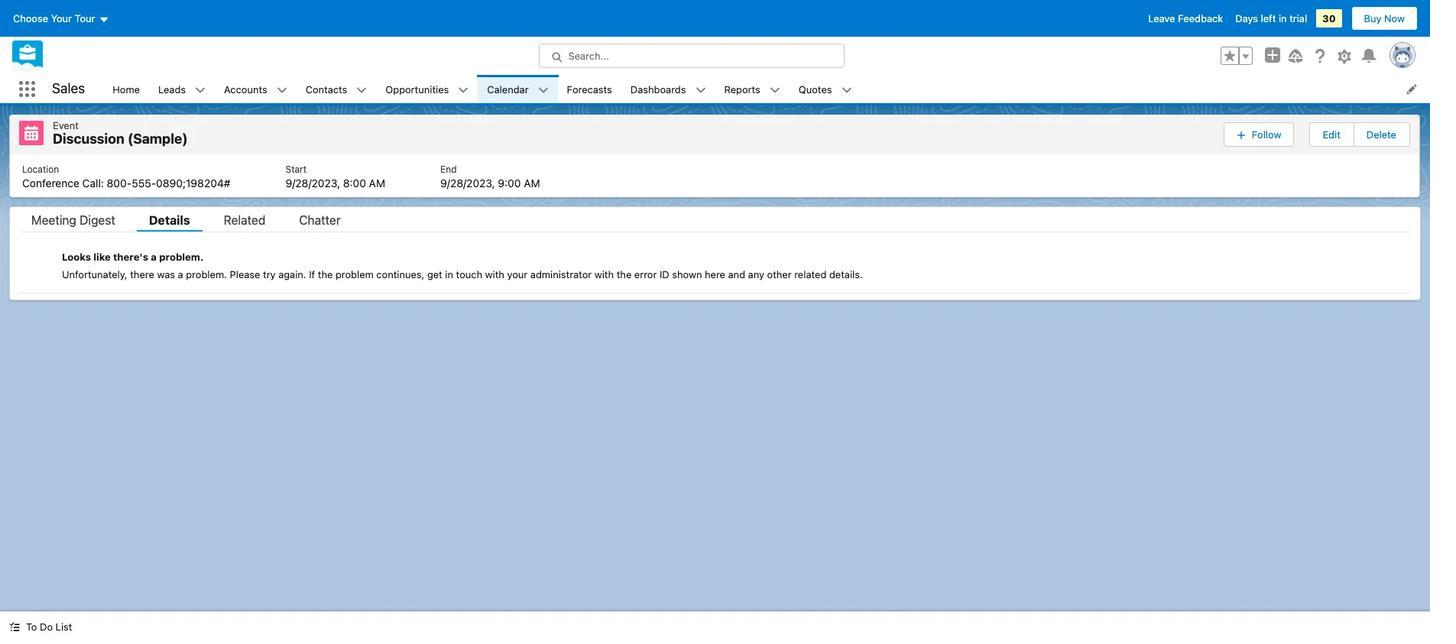 Task type: describe. For each thing, give the bounding box(es) containing it.
accounts
[[224, 83, 267, 95]]

calendar link
[[478, 75, 538, 103]]

(sample)
[[128, 131, 188, 147]]

quotes link
[[789, 75, 841, 103]]

8:00
[[343, 176, 366, 189]]

800-
[[107, 176, 132, 189]]

shown
[[672, 268, 702, 280]]

0 vertical spatial group
[[1221, 47, 1253, 65]]

9:00
[[498, 176, 521, 189]]

accounts list item
[[215, 75, 296, 103]]

buy now
[[1364, 12, 1405, 24]]

again.
[[278, 268, 306, 280]]

accounts link
[[215, 75, 276, 103]]

text default image for opportunities
[[458, 85, 469, 95]]

reports link
[[715, 75, 770, 103]]

9/28/2023, for 9/28/2023, 9:00 am
[[440, 176, 495, 189]]

choose your tour
[[13, 12, 95, 24]]

text default image for calendar
[[538, 85, 549, 95]]

group containing follow
[[1224, 121, 1410, 148]]

like
[[93, 250, 111, 263]]

leads link
[[149, 75, 195, 103]]

looks
[[62, 250, 91, 263]]

left
[[1261, 12, 1276, 24]]

please
[[230, 268, 260, 280]]

digest
[[80, 213, 115, 227]]

sales
[[52, 80, 85, 97]]

30
[[1323, 12, 1336, 24]]

was
[[157, 268, 175, 280]]

id
[[660, 268, 669, 280]]

problem
[[336, 268, 374, 280]]

related
[[224, 213, 266, 227]]

related
[[794, 268, 827, 280]]

555-
[[132, 176, 156, 189]]

reports
[[724, 83, 760, 95]]

conference
[[22, 176, 79, 189]]

text default image for dashboards
[[695, 85, 706, 95]]

chatter
[[299, 213, 341, 227]]

event discussion (sample)
[[53, 119, 188, 147]]

details.
[[829, 268, 863, 280]]

there
[[130, 268, 154, 280]]

2 the from the left
[[617, 268, 632, 280]]

buy
[[1364, 12, 1382, 24]]

here
[[705, 268, 725, 280]]

home
[[113, 83, 140, 95]]

days
[[1235, 12, 1258, 24]]

forecasts link
[[558, 75, 621, 103]]

tour
[[75, 12, 95, 24]]

reports list item
[[715, 75, 789, 103]]

error
[[634, 268, 657, 280]]

0 vertical spatial in
[[1279, 12, 1287, 24]]

details link
[[137, 213, 202, 231]]

1 vertical spatial problem.
[[186, 268, 227, 280]]

quotes list item
[[789, 75, 861, 103]]

discussion
[[53, 131, 124, 147]]

1 vertical spatial a
[[178, 268, 183, 280]]

delete
[[1367, 128, 1397, 140]]

event
[[53, 119, 79, 131]]

choose
[[13, 12, 48, 24]]

leave feedback
[[1148, 12, 1223, 24]]

if
[[309, 268, 315, 280]]

0 vertical spatial a
[[151, 250, 157, 263]]

opportunities
[[386, 83, 449, 95]]

1 the from the left
[[318, 268, 333, 280]]

edit button
[[1311, 123, 1353, 146]]

leads
[[158, 83, 186, 95]]

list
[[56, 621, 72, 633]]

and
[[728, 268, 745, 280]]



Task type: vqa. For each thing, say whether or not it's contained in the screenshot.


Task type: locate. For each thing, give the bounding box(es) containing it.
start
[[285, 163, 307, 175]]

a right 'was'
[[178, 268, 183, 280]]

1 horizontal spatial with
[[595, 268, 614, 280]]

problem. up 'was'
[[159, 250, 204, 263]]

dashboards
[[630, 83, 686, 95]]

edit
[[1323, 128, 1341, 140]]

details
[[149, 213, 190, 227]]

1 horizontal spatial the
[[617, 268, 632, 280]]

trial
[[1290, 12, 1307, 24]]

follow button
[[1224, 122, 1294, 147]]

list containing home
[[103, 75, 1430, 103]]

contacts
[[306, 83, 347, 95]]

touch
[[456, 268, 482, 280]]

text default image
[[356, 85, 367, 95], [458, 85, 469, 95], [538, 85, 549, 95], [695, 85, 706, 95], [770, 85, 780, 95]]

list containing conference call: 800-555-0890;198204#
[[10, 154, 1419, 197]]

1 vertical spatial list
[[10, 154, 1419, 197]]

continues,
[[376, 268, 425, 280]]

text default image inside to do list button
[[9, 622, 20, 632]]

end
[[440, 163, 457, 175]]

opportunities link
[[376, 75, 458, 103]]

search...
[[568, 50, 609, 62]]

text default image right calendar
[[538, 85, 549, 95]]

in right get
[[445, 268, 453, 280]]

text default image for quotes
[[841, 85, 852, 95]]

text default image right accounts
[[276, 85, 287, 95]]

text default image inside contacts list item
[[356, 85, 367, 95]]

other
[[767, 268, 792, 280]]

meeting digest
[[31, 213, 115, 227]]

follow
[[1252, 128, 1281, 140]]

delete button
[[1354, 123, 1409, 146]]

calendar
[[487, 83, 529, 95]]

am for 9/28/2023, 9:00 am
[[524, 176, 540, 189]]

with left error
[[595, 268, 614, 280]]

days left in trial
[[1235, 12, 1307, 24]]

buy now button
[[1351, 6, 1418, 31]]

9/28/2023, inside start 9/28/2023, 8:00 am
[[285, 176, 340, 189]]

text default image for reports
[[770, 85, 780, 95]]

1 am from the left
[[369, 176, 385, 189]]

a
[[151, 250, 157, 263], [178, 268, 183, 280]]

text default image inside leads list item
[[195, 85, 206, 95]]

am right 8:00
[[369, 176, 385, 189]]

1 vertical spatial group
[[1224, 121, 1410, 148]]

0 horizontal spatial am
[[369, 176, 385, 189]]

contacts list item
[[296, 75, 376, 103]]

feedback
[[1178, 12, 1223, 24]]

do
[[40, 621, 53, 633]]

contacts link
[[296, 75, 356, 103]]

text default image for accounts
[[276, 85, 287, 95]]

text default image
[[195, 85, 206, 95], [276, 85, 287, 95], [841, 85, 852, 95], [9, 622, 20, 632]]

1 horizontal spatial am
[[524, 176, 540, 189]]

to do list button
[[0, 612, 81, 642]]

9/28/2023,
[[285, 176, 340, 189], [440, 176, 495, 189]]

any
[[748, 268, 764, 280]]

leave feedback link
[[1148, 12, 1223, 24]]

1 with from the left
[[485, 268, 504, 280]]

home link
[[103, 75, 149, 103]]

opportunities list item
[[376, 75, 478, 103]]

text default image right reports
[[770, 85, 780, 95]]

0 horizontal spatial the
[[318, 268, 333, 280]]

start 9/28/2023, 8:00 am
[[285, 163, 385, 189]]

am for 9/28/2023, 8:00 am
[[369, 176, 385, 189]]

0 horizontal spatial a
[[151, 250, 157, 263]]

text default image left to
[[9, 622, 20, 632]]

forecasts
[[567, 83, 612, 95]]

group
[[1221, 47, 1253, 65], [1224, 121, 1410, 148]]

0 horizontal spatial with
[[485, 268, 504, 280]]

list for leave feedback "link"
[[103, 75, 1430, 103]]

looks like there's a problem. unfortunately, there was a problem. please try again. if the problem continues, get in touch with your administrator with the error id shown here and any other related details.
[[62, 250, 863, 280]]

your
[[507, 268, 528, 280]]

quotes
[[799, 83, 832, 95]]

get
[[427, 268, 442, 280]]

0 vertical spatial problem.
[[159, 250, 204, 263]]

your
[[51, 12, 72, 24]]

0890;198204#
[[156, 176, 230, 189]]

in
[[1279, 12, 1287, 24], [445, 268, 453, 280]]

9/28/2023, down start
[[285, 176, 340, 189]]

2 9/28/2023, from the left
[[440, 176, 495, 189]]

in inside looks like there's a problem. unfortunately, there was a problem. please try again. if the problem continues, get in touch with your administrator with the error id shown here and any other related details.
[[445, 268, 453, 280]]

a up there
[[151, 250, 157, 263]]

list
[[103, 75, 1430, 103], [10, 154, 1419, 197]]

text default image down search... button
[[695, 85, 706, 95]]

the right if at the top of the page
[[318, 268, 333, 280]]

to
[[26, 621, 37, 633]]

text default image inside quotes list item
[[841, 85, 852, 95]]

0 horizontal spatial 9/28/2023,
[[285, 176, 340, 189]]

try
[[263, 268, 276, 280]]

9/28/2023, for 9/28/2023, 8:00 am
[[285, 176, 340, 189]]

am inside end 9/28/2023, 9:00 am
[[524, 176, 540, 189]]

9/28/2023, down end
[[440, 176, 495, 189]]

text default image for leads
[[195, 85, 206, 95]]

text default image inside calendar list item
[[538, 85, 549, 95]]

2 with from the left
[[595, 268, 614, 280]]

9/28/2023, inside end 9/28/2023, 9:00 am
[[440, 176, 495, 189]]

administrator
[[530, 268, 592, 280]]

with left your
[[485, 268, 504, 280]]

2 am from the left
[[524, 176, 540, 189]]

search... button
[[539, 44, 844, 68]]

1 text default image from the left
[[356, 85, 367, 95]]

3 text default image from the left
[[538, 85, 549, 95]]

leave
[[1148, 12, 1175, 24]]

am right "9:00"
[[524, 176, 540, 189]]

unfortunately,
[[62, 268, 127, 280]]

text default image right leads
[[195, 85, 206, 95]]

problem. left please
[[186, 268, 227, 280]]

5 text default image from the left
[[770, 85, 780, 95]]

am inside start 9/28/2023, 8:00 am
[[369, 176, 385, 189]]

leads list item
[[149, 75, 215, 103]]

related link
[[211, 213, 278, 231]]

text default image inside reports list item
[[770, 85, 780, 95]]

with
[[485, 268, 504, 280], [595, 268, 614, 280]]

1 9/28/2023, from the left
[[285, 176, 340, 189]]

dashboards list item
[[621, 75, 715, 103]]

text default image right contacts
[[356, 85, 367, 95]]

call:
[[82, 176, 104, 189]]

0 vertical spatial list
[[103, 75, 1430, 103]]

2 text default image from the left
[[458, 85, 469, 95]]

1 horizontal spatial 9/28/2023,
[[440, 176, 495, 189]]

text default image inside accounts list item
[[276, 85, 287, 95]]

the
[[318, 268, 333, 280], [617, 268, 632, 280]]

text default image right quotes
[[841, 85, 852, 95]]

1 horizontal spatial a
[[178, 268, 183, 280]]

location
[[22, 163, 59, 175]]

end 9/28/2023, 9:00 am
[[440, 163, 540, 189]]

meeting
[[31, 213, 76, 227]]

list for home link
[[10, 154, 1419, 197]]

1 vertical spatial in
[[445, 268, 453, 280]]

choose your tour button
[[12, 6, 110, 31]]

now
[[1384, 12, 1405, 24]]

1 horizontal spatial in
[[1279, 12, 1287, 24]]

meeting digest link
[[19, 213, 128, 231]]

am
[[369, 176, 385, 189], [524, 176, 540, 189]]

text default image inside opportunities list item
[[458, 85, 469, 95]]

calendar list item
[[478, 75, 558, 103]]

the left error
[[617, 268, 632, 280]]

in right left
[[1279, 12, 1287, 24]]

there's
[[113, 250, 148, 263]]

location conference call: 800-555-0890;198204#
[[22, 163, 230, 189]]

chatter link
[[287, 213, 353, 231]]

text default image left calendar
[[458, 85, 469, 95]]

text default image inside dashboards list item
[[695, 85, 706, 95]]

0 horizontal spatial in
[[445, 268, 453, 280]]

text default image for contacts
[[356, 85, 367, 95]]

4 text default image from the left
[[695, 85, 706, 95]]

to do list
[[26, 621, 72, 633]]

dashboards link
[[621, 75, 695, 103]]



